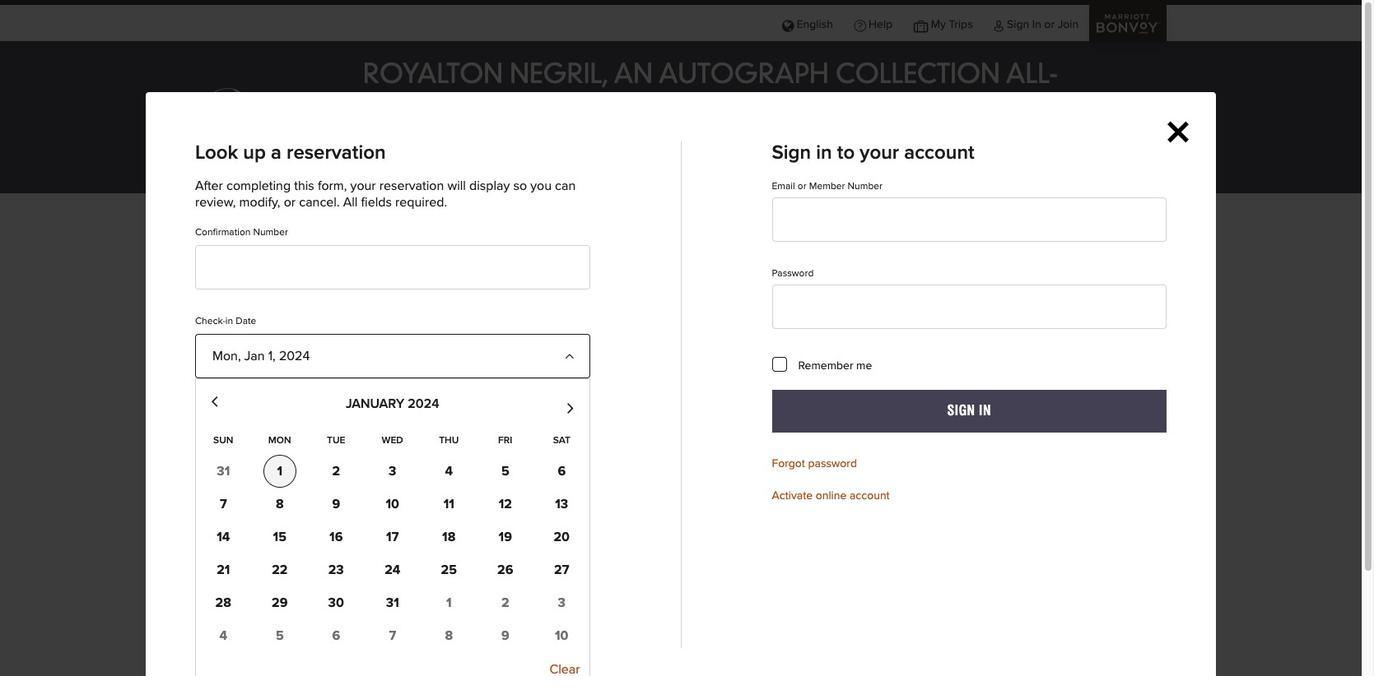 Task type: locate. For each thing, give the bounding box(es) containing it.
1 horizontal spatial 6
[[558, 465, 566, 478]]

sign for sign in
[[947, 403, 975, 419]]

royalton negril all-incusive resort & spa image
[[195, 88, 343, 143]]

1 horizontal spatial 2024
[[703, 485, 767, 511]]

0 horizontal spatial the
[[274, 447, 288, 457]]

0 vertical spatial room
[[231, 395, 268, 410]]

cost up mon
[[272, 395, 302, 410]]

1 horizontal spatial 3
[[558, 597, 566, 610]]

tue
[[327, 436, 345, 446]]

of
[[311, 447, 320, 457], [535, 447, 543, 457]]

sign right account image
[[1007, 19, 1029, 30]]

3 not from the left
[[486, 641, 502, 651]]

0 horizontal spatial 3
[[389, 465, 396, 478]]

0 vertical spatial number
[[848, 182, 883, 192]]

0 horizontal spatial 4
[[219, 630, 227, 643]]

Email or Member Number text field
[[772, 198, 1167, 242]]

2 total from the top
[[196, 447, 217, 457]]

31 up last name
[[217, 465, 230, 478]]

of left nights
[[535, 447, 543, 457]]

find
[[379, 596, 406, 612]]

8 up 15
[[276, 498, 284, 511]]

grid containing 31
[[195, 423, 590, 653]]

4 for sun, feb 4, 2024 cell
[[219, 630, 227, 643]]

confirmation
[[195, 228, 251, 238]]

sat, jan 6, 2024 cell
[[545, 455, 578, 488]]

0 horizontal spatial account
[[850, 491, 890, 503]]

remember me
[[798, 361, 872, 372]]

wednesday
[[647, 545, 715, 558]]

2024 down offered on the right bottom of the page
[[703, 485, 767, 511]]

1 inside mon, jan 1, 2024 cell
[[277, 465, 282, 478]]

1 total from the top
[[196, 395, 227, 410]]

1 vertical spatial 3
[[558, 597, 566, 610]]

for
[[468, 447, 480, 457], [270, 641, 281, 651], [408, 641, 420, 651], [546, 641, 558, 651], [685, 641, 697, 651]]

fees
[[1068, 447, 1087, 457]]

sign up do
[[947, 403, 975, 419]]

0 horizontal spatial 31
[[217, 465, 230, 478]]

1 horizontal spatial the
[[322, 447, 336, 457]]

0 horizontal spatial rates
[[651, 447, 672, 457]]

1 vertical spatial 2024
[[703, 485, 767, 511]]

28
[[215, 597, 231, 610]]

2 vertical spatial or
[[284, 196, 296, 209]]

nights
[[546, 447, 572, 457]]

reservation up required.
[[379, 179, 444, 193]]

mon, jan 8, 2024 cell
[[263, 488, 296, 521]]

room
[[231, 395, 268, 410], [908, 447, 933, 457]]

not
[[210, 641, 225, 651], [348, 641, 363, 651], [486, 641, 502, 651], [625, 641, 640, 651]]

Confirmation Number text field
[[195, 245, 590, 290]]

of right sum
[[311, 447, 320, 457]]

6
[[558, 465, 566, 478], [332, 630, 340, 643]]

2 vertical spatial sign
[[947, 403, 975, 419]]

0 horizontal spatial sign
[[772, 143, 811, 163]]

1 horizontal spatial 4
[[445, 465, 453, 478]]

room right reservation.
[[908, 447, 933, 457]]

1 inside total room cost tab panel
[[454, 590, 460, 603]]

january inside total room cost tab panel
[[602, 485, 697, 511]]

0 horizontal spatial of
[[311, 447, 320, 457]]

2024 up thu
[[408, 398, 439, 411]]

rates left do
[[936, 447, 957, 457]]

your up all
[[350, 179, 376, 193]]

mon, jan 22, 2024 cell
[[263, 554, 296, 587]]

1 horizontal spatial account
[[904, 143, 975, 163]]

1 vertical spatial sign
[[772, 143, 811, 163]]

1 horizontal spatial you
[[755, 447, 771, 457]]

2 vertical spatial your
[[833, 447, 852, 457]]

markets.
[[1123, 447, 1160, 457]]

1 vertical spatial your
[[350, 179, 376, 193]]

1 vertical spatial flexible
[[196, 288, 308, 331]]

7 for 'sun, jan 7, 2024' cell
[[220, 498, 227, 511]]

1 vertical spatial total
[[196, 447, 217, 457]]

6 down nights
[[558, 465, 566, 478]]

0 vertical spatial 5
[[501, 465, 509, 478]]

january for january  2024
[[602, 485, 697, 511]]

0 horizontal spatial cost
[[272, 395, 302, 410]]

3 for the sat, feb 3, 2024 "cell"
[[558, 597, 566, 610]]

1 vertical spatial 4
[[219, 630, 227, 643]]

date
[[236, 317, 256, 327]]

1 horizontal spatial or
[[798, 182, 807, 192]]

room down sun
[[219, 447, 242, 457]]

1 horizontal spatial 8
[[445, 630, 453, 643]]

or down this
[[284, 196, 296, 209]]

0 vertical spatial 6
[[558, 465, 566, 478]]

0 horizontal spatial 2024
[[408, 398, 439, 411]]

thu, jan 18, 2024 cell
[[432, 521, 465, 554]]

sign for sign in or join
[[1007, 19, 1029, 30]]

arrow up image
[[564, 351, 577, 364]]

0 horizontal spatial you
[[530, 179, 552, 193]]

account up email or member number text box
[[904, 143, 975, 163]]

do
[[960, 447, 971, 457]]

0 vertical spatial account
[[904, 143, 975, 163]]

1 rates from the left
[[651, 447, 672, 457]]

5 inside cell
[[276, 630, 284, 643]]

1 available from the left
[[228, 641, 267, 651]]

activate
[[772, 491, 813, 503]]

2024 for january 2024
[[408, 398, 439, 411]]

or left join at the right top of the page
[[1044, 19, 1055, 30]]

2 room from the left
[[443, 447, 465, 457]]

1 vertical spatial 5
[[276, 630, 284, 643]]

reservation inside after completing this form, your reservation will display so you can review, modify, or cancel. all fields required.
[[379, 179, 444, 193]]

child
[[675, 226, 705, 240]]

exclusive
[[363, 160, 422, 171]]

1 of from the left
[[311, 447, 320, 457]]

1 horizontal spatial january
[[602, 485, 697, 511]]

1 horizontal spatial room
[[443, 447, 465, 457]]

1 vertical spatial or
[[798, 182, 807, 192]]

1 horizontal spatial of
[[535, 447, 543, 457]]

1 horizontal spatial sign
[[947, 403, 975, 419]]

2 inside total room cost tab panel
[[590, 590, 598, 603]]

look up a reservation
[[195, 143, 386, 163]]

wed
[[382, 436, 403, 446]]

flexible down review,
[[211, 226, 255, 240]]

not down the 28
[[210, 641, 225, 651]]

10 for wed, jan 10, 2024 cell
[[386, 498, 399, 511]]

8 for thu, feb 8, 2024 cell
[[445, 630, 453, 643]]

not right sat, feb 10, 2024 cell at the left bottom of page
[[625, 641, 640, 651]]

tue, jan 9, 2024 cell
[[320, 488, 353, 521]]

tue, jan 16, 2024 cell
[[320, 521, 353, 554]]

the down tue
[[322, 447, 336, 457]]

1 vertical spatial name
[[215, 495, 241, 505]]

1 horizontal spatial rates
[[936, 447, 957, 457]]

1 vertical spatial 10
[[555, 630, 569, 643]]

10 up last name "text field" at the left bottom of page
[[386, 498, 399, 511]]

number
[[848, 182, 883, 192], [253, 228, 288, 238]]

total room cost tab panel
[[196, 446, 1166, 677]]

not left wed, feb 7, 2024 cell
[[348, 641, 363, 651]]

not down fri, feb 2, 2024 cell
[[486, 641, 502, 651]]

check- inside dialogbox dialog
[[195, 317, 226, 327]]

fri, jan 12, 2024 cell
[[489, 488, 522, 521]]

sun, jan 21, 2024 cell
[[207, 554, 240, 587]]

0 vertical spatial flexible
[[211, 226, 255, 240]]

your right to
[[860, 143, 899, 163]]

5 for mon, feb 5, 2024 cell
[[276, 630, 284, 643]]

to
[[837, 143, 855, 163]]

the left number
[[482, 447, 496, 457]]

you right as
[[755, 447, 771, 457]]

total up sun
[[196, 395, 227, 410]]

7 for wed, feb 7, 2024 cell
[[389, 630, 396, 643]]

1 horizontal spatial 5
[[501, 465, 509, 478]]

cancel.
[[299, 196, 340, 209]]

help
[[869, 19, 893, 30]]

thu, feb 8, 2024 cell
[[432, 620, 465, 653]]

2 for fri, feb 2, 2024 cell
[[501, 597, 509, 610]]

sun, jan 14, 2024 cell
[[207, 521, 240, 554]]

0 vertical spatial in
[[1032, 19, 1041, 30]]

1 vertical spatial account
[[850, 491, 890, 503]]

average
[[331, 395, 386, 410]]

clear
[[549, 663, 580, 676]]

0 horizontal spatial 6
[[332, 630, 340, 643]]

6 for tue, feb 6, 2024 cell
[[332, 630, 340, 643]]

you right the so
[[530, 179, 552, 193]]

help image
[[854, 19, 866, 30]]

tue, jan 30, 2024 cell
[[320, 587, 353, 620]]

fri, jan 19, 2024 cell
[[489, 521, 522, 554]]

in left join at the right top of the page
[[1032, 19, 1041, 30]]

wed, jan 3, 2024 cell
[[376, 455, 409, 488]]

2 cost from the left
[[440, 395, 470, 410]]

23
[[328, 564, 344, 577]]

6 down 30
[[332, 630, 340, 643]]

1 vertical spatial in
[[979, 403, 991, 419]]

tab list
[[196, 387, 1166, 420]]

discount
[[333, 346, 411, 366]]

january inside dialogbox dialog
[[346, 398, 405, 411]]

0 vertical spatial you
[[530, 179, 552, 193]]

not available for check-in
[[210, 641, 322, 651], [348, 641, 460, 651], [486, 641, 599, 651], [625, 641, 737, 651]]

2 down lowest
[[332, 465, 340, 478]]

rooms:
[[567, 226, 610, 240]]

1 horizontal spatial 31
[[386, 597, 399, 610]]

cost up thu
[[440, 395, 470, 410]]

1 horizontal spatial 7
[[389, 630, 396, 643]]

fields
[[361, 196, 392, 209]]

number down "internet" on the right of page
[[848, 182, 883, 192]]

0 horizontal spatial january
[[346, 398, 405, 411]]

0 vertical spatial total
[[196, 395, 227, 410]]

0 vertical spatial or
[[1044, 19, 1055, 30]]

31 down wed, jan 24, 2024 cell
[[386, 597, 399, 610]]

1 vertical spatial 8
[[445, 630, 453, 643]]

name right last at the left
[[215, 495, 241, 505]]

mon, jan 15, 2024 cell
[[263, 521, 296, 554]]

will
[[447, 179, 466, 193]]

sat, feb 3, 2024 cell
[[545, 587, 578, 620]]

1 horizontal spatial room
[[908, 447, 933, 457]]

wed, feb 7, 2024 cell
[[376, 620, 409, 653]]

18
[[442, 531, 456, 544]]

2024 inside dialogbox dialog
[[408, 398, 439, 411]]

include
[[990, 447, 1022, 457]]

5 down 29
[[276, 630, 284, 643]]

0 vertical spatial 2024
[[408, 398, 439, 411]]

5
[[501, 465, 509, 478], [276, 630, 284, 643]]

sun
[[213, 436, 233, 446]]

1 vertical spatial january
[[602, 485, 697, 511]]

activate online account link
[[772, 491, 890, 503]]

5 inside cell
[[501, 465, 509, 478]]

in for sign in or join
[[1032, 19, 1041, 30]]

first name
[[195, 406, 242, 416]]

0 horizontal spatial 10
[[386, 498, 399, 511]]

or right email
[[798, 182, 807, 192]]

room right first in the bottom of the page
[[231, 395, 268, 410]]

cost for total room cost
[[272, 395, 302, 410]]

required.
[[395, 196, 447, 209]]

your up password
[[833, 447, 852, 457]]

check-
[[195, 317, 226, 327], [284, 641, 314, 651], [422, 641, 453, 651], [561, 641, 591, 651], [699, 641, 729, 651]]

1 vertical spatial 6
[[332, 630, 340, 643]]

with
[[813, 447, 830, 457]]

3 down the nightly
[[389, 465, 396, 478]]

1 horizontal spatial 10
[[555, 630, 569, 643]]

0 horizontal spatial room
[[219, 447, 242, 457]]

7
[[220, 498, 227, 511], [389, 630, 396, 643]]

9 up the 16
[[332, 498, 340, 511]]

3 inside cell
[[389, 465, 396, 478]]

january  2024
[[602, 485, 767, 511]]

inclusive
[[363, 93, 493, 119]]

total for total room cost is the sum of the lowest nightly costs per room for the number of nights requested.  other rates may be offered as you proceed with your reservation. room rates do not include taxes and fees in most markets.
[[196, 447, 217, 457]]

2 right the sat, feb 3, 2024 "cell"
[[590, 590, 598, 603]]

22
[[272, 564, 288, 577]]

total down sun
[[196, 447, 217, 457]]

4 down the 28
[[219, 630, 227, 643]]

1 vertical spatial 7
[[389, 630, 396, 643]]

1 vertical spatial 31
[[386, 597, 399, 610]]

other
[[623, 447, 648, 457]]

0 horizontal spatial number
[[253, 228, 288, 238]]

2024 for january  2024
[[703, 485, 767, 511]]

sign in or join link
[[983, 5, 1089, 42]]

a
[[271, 143, 282, 163]]

+1
[[644, 133, 653, 144]]

1 horizontal spatial your
[[833, 447, 852, 457]]

7 right last at the left
[[220, 498, 227, 511]]

0 vertical spatial 7
[[220, 498, 227, 511]]

1 down mon
[[277, 465, 282, 478]]

0 vertical spatial 8
[[276, 498, 284, 511]]

1 horizontal spatial cost
[[440, 395, 470, 410]]

2 the from the left
[[322, 447, 336, 457]]

sign up email
[[772, 143, 811, 163]]

1 vertical spatial you
[[755, 447, 771, 457]]

in inside button
[[979, 403, 991, 419]]

an
[[614, 63, 653, 90]]

2024 inside total room cost tab panel
[[703, 485, 767, 511]]

0 horizontal spatial room
[[231, 395, 268, 410]]

thu, jan 4, 2024 cell
[[432, 455, 465, 488]]

account right online
[[850, 491, 890, 503]]

grid
[[195, 423, 590, 653]]

total inside tab panel
[[196, 447, 217, 457]]

fri, feb 2, 2024 cell
[[489, 587, 522, 620]]

average lowest cost
[[331, 395, 470, 410]]

0 vertical spatial 31
[[217, 465, 230, 478]]

0 horizontal spatial 8
[[276, 498, 284, 511]]

2 horizontal spatial or
[[1044, 19, 1055, 30]]

fri, feb 9, 2024 cell
[[489, 620, 522, 653]]

2 left rooms:
[[556, 226, 564, 240]]

suitcase image
[[914, 19, 928, 30]]

20
[[554, 531, 570, 544]]

0 vertical spatial 3
[[389, 465, 396, 478]]

19
[[499, 531, 512, 544]]

nights
[[339, 226, 386, 240]]

5 down number
[[501, 465, 509, 478]]

cost for average lowest cost
[[440, 395, 470, 410]]

0 vertical spatial 10
[[386, 498, 399, 511]]

thu, feb 1, 2024 cell
[[432, 587, 465, 620]]

876-
[[656, 133, 679, 144]]

0 horizontal spatial or
[[284, 196, 296, 209]]

sign for sign in to your account
[[772, 143, 811, 163]]

4 down thu
[[445, 465, 453, 478]]

the
[[274, 447, 288, 457], [322, 447, 336, 457], [482, 447, 496, 457]]

review,
[[195, 196, 236, 209]]

lowest
[[339, 447, 367, 457]]

royalton
[[363, 63, 503, 90]]

0 horizontal spatial 7
[[220, 498, 227, 511]]

2 horizontal spatial the
[[482, 447, 496, 457]]

2 horizontal spatial sign
[[1007, 19, 1029, 30]]

number down modify,
[[253, 228, 288, 238]]

in up "not"
[[979, 403, 991, 419]]

sign inside button
[[947, 403, 975, 419]]

2 up fri, feb 9, 2024 cell
[[501, 597, 509, 610]]

1 vertical spatial reservation
[[379, 179, 444, 193]]

rates left may
[[651, 447, 672, 457]]

0 horizontal spatial in
[[979, 403, 991, 419]]

room down thu
[[443, 447, 465, 457]]

9 down fri, feb 2, 2024 cell
[[501, 630, 509, 643]]

room inside tab panel
[[908, 447, 933, 457]]

name right first in the bottom of the page
[[216, 406, 242, 416]]

completing
[[226, 179, 291, 193]]

0 vertical spatial name
[[216, 406, 242, 416]]

1 down thu, jan 25, 2024 "cell"
[[454, 590, 460, 603]]

1 vertical spatial 9
[[501, 630, 509, 643]]

reservation up the form, on the left top of the page
[[287, 143, 386, 163]]

0 horizontal spatial 5
[[276, 630, 284, 643]]

8 down thu, feb 1, 2024 cell
[[445, 630, 453, 643]]

flexible inside flexible in january - 3 nights link
[[211, 226, 255, 240]]

help link
[[844, 5, 903, 42]]

1 cost from the left
[[272, 395, 302, 410]]

3 up sat, feb 10, 2024 cell at the left bottom of page
[[558, 597, 566, 610]]

3 inside "cell"
[[558, 597, 566, 610]]

2 horizontal spatial your
[[860, 143, 899, 163]]

may
[[675, 447, 693, 457]]

6 for sat, jan 6, 2024 cell
[[558, 465, 566, 478]]

10 down the sat, feb 3, 2024 "cell"
[[555, 630, 569, 643]]

15
[[273, 531, 286, 544]]

mon, jan 1, 2024 cell
[[263, 455, 296, 488]]

0 horizontal spatial your
[[350, 179, 376, 193]]

0 vertical spatial 9
[[332, 498, 340, 511]]

reservation.
[[855, 447, 905, 457]]

marriott senior discount
[[196, 346, 411, 366]]

1 down 25
[[446, 597, 452, 610]]

2024
[[408, 398, 439, 411], [703, 485, 767, 511]]

1 horizontal spatial in
[[1032, 19, 1041, 30]]

0 vertical spatial sign
[[1007, 19, 1029, 30]]

1 horizontal spatial 9
[[501, 630, 509, 643]]

sun, jan 7, 2024 cell
[[207, 488, 240, 521]]

0 vertical spatial 4
[[445, 465, 453, 478]]

flexible for flexible in january - 3 nights
[[211, 226, 255, 240]]

0 vertical spatial january
[[346, 398, 405, 411]]

total room cost link
[[196, 387, 302, 420]]

7 down find button
[[389, 630, 396, 643]]

activate online account
[[772, 491, 890, 503]]

flexible up the marriott
[[196, 288, 308, 331]]

forgot password
[[772, 459, 857, 471]]

31 for wed, jan 31, 2024 cell
[[386, 597, 399, 610]]

1 left child
[[667, 226, 672, 240]]

0 horizontal spatial 9
[[332, 498, 340, 511]]

2303
[[700, 133, 727, 144]]

9 for tue, jan 9, 2024 cell
[[332, 498, 340, 511]]

the down mon
[[274, 447, 288, 457]]



Task type: vqa. For each thing, say whether or not it's contained in the screenshot.


Task type: describe. For each thing, give the bounding box(es) containing it.
+1 876-619-2303 link
[[629, 131, 738, 146]]

per
[[426, 447, 440, 457]]

sat, jan 20, 2024 cell
[[545, 521, 578, 554]]

24
[[385, 564, 400, 577]]

requested.
[[574, 447, 621, 457]]

29
[[272, 597, 288, 610]]

Password password field
[[772, 285, 1167, 329]]

0 vertical spatial your
[[860, 143, 899, 163]]

tuesday
[[518, 545, 567, 558]]

grid inside dialogbox dialog
[[195, 423, 590, 653]]

sun, feb 4, 2024 cell
[[207, 620, 240, 653]]

wed, jan 31, 2024 cell
[[376, 587, 409, 620]]

12
[[499, 498, 512, 511]]

fri, jan 26, 2024 cell
[[489, 554, 522, 587]]

3 not available for check-in from the left
[[486, 641, 599, 651]]

sat, feb 10, 2024 cell
[[545, 620, 578, 653]]

mon
[[268, 436, 291, 446]]

4 for thu, jan 4, 2024 cell
[[445, 465, 453, 478]]

so
[[513, 179, 527, 193]]

sun, dec 31, 2023 cell
[[207, 455, 240, 488]]

proceed
[[774, 447, 810, 457]]

password
[[772, 269, 814, 279]]

all-
[[1006, 63, 1058, 90]]

last
[[195, 495, 213, 505]]

dialogbox dialog
[[0, 0, 1362, 677]]

january 2024
[[346, 398, 439, 411]]

sun, jan 28, 2024 cell
[[207, 587, 240, 620]]

after
[[195, 179, 223, 193]]

trips
[[949, 19, 973, 30]]

sunday
[[244, 545, 288, 558]]

16
[[329, 531, 343, 544]]

2 of from the left
[[535, 447, 543, 457]]

9 for fri, feb 9, 2024 cell
[[501, 630, 509, 643]]

sum
[[291, 447, 309, 457]]

3 for wed, jan 3, 2024 cell
[[389, 465, 396, 478]]

internet
[[845, 161, 884, 173]]

you inside total room cost tab panel
[[755, 447, 771, 457]]

first
[[195, 406, 214, 416]]

1 the from the left
[[274, 447, 288, 457]]

3 the from the left
[[482, 447, 496, 457]]

fri, jan 5, 2024 cell
[[489, 455, 522, 488]]

exclusive amenities
[[363, 160, 482, 171]]

negril,
[[510, 63, 608, 90]]

remember
[[798, 361, 853, 372]]

name for first name
[[216, 406, 242, 416]]

flexible dates
[[196, 288, 399, 331]]

service request
[[619, 161, 701, 173]]

join
[[1058, 19, 1079, 30]]

all
[[343, 196, 358, 209]]

tue, feb 6, 2024 cell
[[320, 620, 353, 653]]

25
[[441, 564, 457, 577]]

account image
[[994, 19, 1004, 30]]

3 available from the left
[[504, 641, 544, 651]]

tue, jan 23, 2024 cell
[[320, 554, 353, 587]]

adults,
[[624, 226, 664, 240]]

mon, feb 5, 2024 cell
[[263, 620, 296, 653]]

1 inside 2 rooms: 2 adults, 1 child  /room link
[[667, 226, 672, 240]]

thu
[[439, 436, 459, 446]]

First Name text field
[[195, 423, 590, 468]]

2 rooms: 2 adults, 1 child  /room link
[[556, 225, 787, 241]]

autograph
[[659, 63, 829, 90]]

my trips link
[[903, 5, 983, 42]]

total room cost
[[196, 395, 302, 410]]

resort
[[500, 93, 599, 119]]

average lowest cost link
[[331, 387, 470, 420]]

27
[[554, 564, 569, 577]]

11
[[444, 498, 454, 511]]

you inside after completing this form, your reservation will display so you can review, modify, or cancel. all fields required.
[[530, 179, 552, 193]]

sign in to your account
[[772, 143, 975, 163]]

offered
[[709, 447, 740, 457]]

january for january 2024
[[346, 398, 405, 411]]

1 inside thu, feb 1, 2024 cell
[[446, 597, 452, 610]]

can
[[555, 179, 576, 193]]

fri
[[498, 436, 512, 446]]

tue, jan 2, 2024 cell
[[320, 455, 353, 488]]

forgot
[[772, 459, 805, 471]]

form,
[[318, 179, 347, 193]]

2 available from the left
[[366, 641, 405, 651]]

january -
[[272, 226, 325, 240]]

wed, jan 17, 2024 cell
[[376, 521, 409, 554]]

flexible in january - 3 nights link
[[211, 225, 523, 241]]

member
[[809, 182, 845, 192]]

cost
[[244, 447, 262, 457]]

costs
[[401, 447, 423, 457]]

5 for 'fri, jan 5, 2024' cell
[[501, 465, 509, 478]]

dates
[[317, 288, 399, 331]]

modify,
[[239, 196, 280, 209]]

31 for sun, dec 31, 2023 cell
[[217, 465, 230, 478]]

8 for mon, jan 8, 2024 cell
[[276, 498, 284, 511]]

not
[[974, 447, 988, 457]]

most
[[1100, 447, 1121, 457]]

2 for tue, jan 2, 2024 cell
[[332, 465, 340, 478]]

sign in or join
[[1007, 19, 1079, 30]]

sat
[[553, 436, 570, 446]]

english
[[797, 19, 833, 30]]

thu, jan 25, 2024 cell
[[432, 554, 465, 587]]

or inside after completing this form, your reservation will display so you can review, modify, or cancel. all fields required.
[[284, 196, 296, 209]]

total for total room cost
[[196, 395, 227, 410]]

sat, jan 13, 2024 cell
[[545, 488, 578, 521]]

619-
[[679, 133, 700, 144]]

service
[[619, 161, 657, 173]]

4 not from the left
[[625, 641, 640, 651]]

monday
[[380, 545, 428, 558]]

tab list containing total room cost
[[196, 387, 1166, 420]]

1 not available for check-in from the left
[[210, 641, 322, 651]]

4 not available for check-in from the left
[[625, 641, 737, 651]]

in for sign in
[[979, 403, 991, 419]]

display
[[469, 179, 510, 193]]

mon, jan 29, 2024 cell
[[263, 587, 296, 620]]

0 vertical spatial reservation
[[287, 143, 386, 163]]

2 not available for check-in from the left
[[348, 641, 460, 651]]

after completing this form, your reservation will display so you can review, modify, or cancel. all fields required.
[[195, 179, 576, 209]]

1 vertical spatial number
[[253, 228, 288, 238]]

password
[[808, 459, 857, 471]]

online
[[816, 491, 847, 503]]

find button
[[195, 583, 590, 626]]

Last Name text field
[[195, 512, 590, 557]]

thu, jan 11, 2024 cell
[[432, 488, 465, 521]]

name for last name
[[215, 495, 241, 505]]

request
[[660, 161, 701, 173]]

up
[[243, 143, 266, 163]]

13
[[555, 498, 568, 511]]

17
[[386, 531, 399, 544]]

forgot password link
[[772, 459, 857, 471]]

flexible in january - 3 nights
[[211, 226, 386, 240]]

1 not from the left
[[210, 641, 225, 651]]

taxes
[[1024, 447, 1047, 457]]

check-in date
[[195, 317, 256, 327]]

is
[[265, 447, 272, 457]]

1 room from the left
[[219, 447, 242, 457]]

wed, jan 10, 2024 cell
[[376, 488, 409, 521]]

sat, jan 27, 2024 cell
[[545, 554, 578, 587]]

flexible for flexible dates
[[196, 288, 308, 331]]

globe image
[[782, 19, 794, 30]]

1 horizontal spatial number
[[848, 182, 883, 192]]

Check-in Date text field
[[195, 334, 590, 379]]

26
[[497, 564, 513, 577]]

2 left adults,
[[613, 226, 621, 240]]

/room
[[708, 226, 745, 240]]

your inside after completing this form, your reservation will display so you can review, modify, or cancel. all fields required.
[[350, 179, 376, 193]]

10 for sat, feb 10, 2024 cell at the left bottom of page
[[555, 630, 569, 643]]

2 rates from the left
[[936, 447, 957, 457]]

2 for 2 rooms: 2 adults, 1 child  /room
[[556, 226, 564, 240]]

your inside total room cost tab panel
[[833, 447, 852, 457]]

wed, jan 24, 2024 cell
[[376, 554, 409, 587]]

fitness
[[776, 161, 812, 173]]

number
[[499, 447, 532, 457]]

look
[[195, 143, 238, 163]]

4 available from the left
[[643, 641, 682, 651]]

2 not from the left
[[348, 641, 363, 651]]

total room cost is the sum of the lowest nightly costs per room for the number of nights requested.  other rates may be offered as you proceed with your reservation. room rates do not include taxes and fees in most markets.
[[196, 447, 1160, 457]]

collection
[[836, 63, 1000, 90]]



